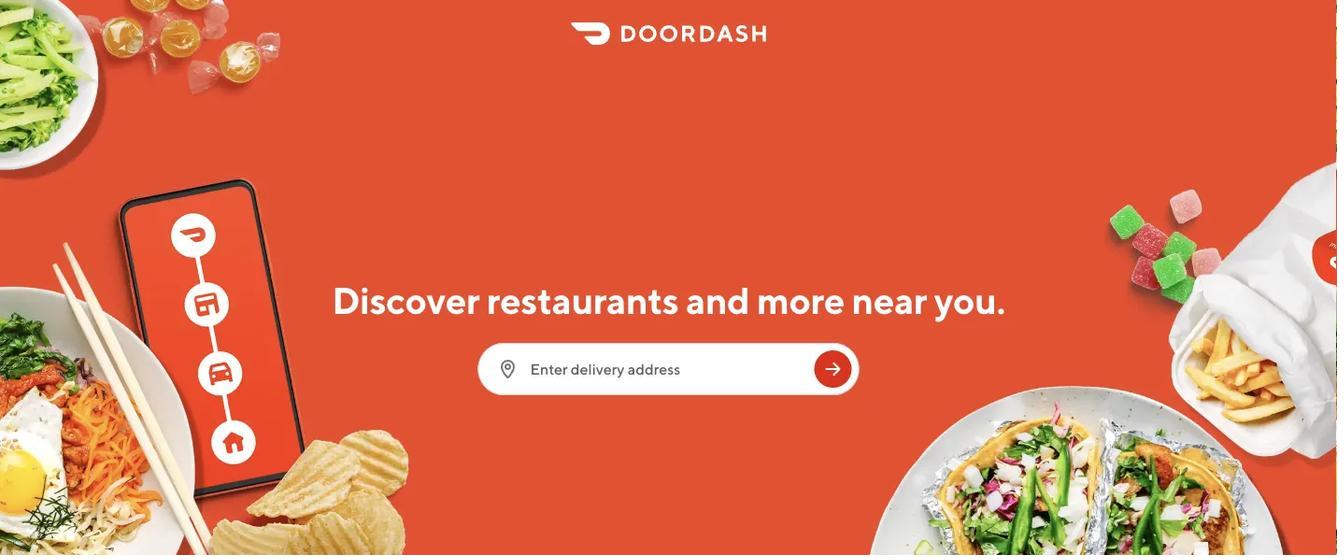 Task type: vqa. For each thing, say whether or not it's contained in the screenshot.
James
no



Task type: describe. For each thing, give the bounding box(es) containing it.
find restaurants image
[[822, 358, 845, 380]]

discover
[[332, 278, 480, 322]]

and
[[686, 278, 750, 322]]

more
[[757, 278, 845, 322]]



Task type: locate. For each thing, give the bounding box(es) containing it.
restaurants
[[487, 278, 679, 322]]

you.
[[934, 278, 1006, 322]]

near
[[852, 278, 927, 322]]

Your delivery address text field
[[530, 359, 803, 380]]

discover restaurants and more near you.
[[332, 278, 1006, 322]]



